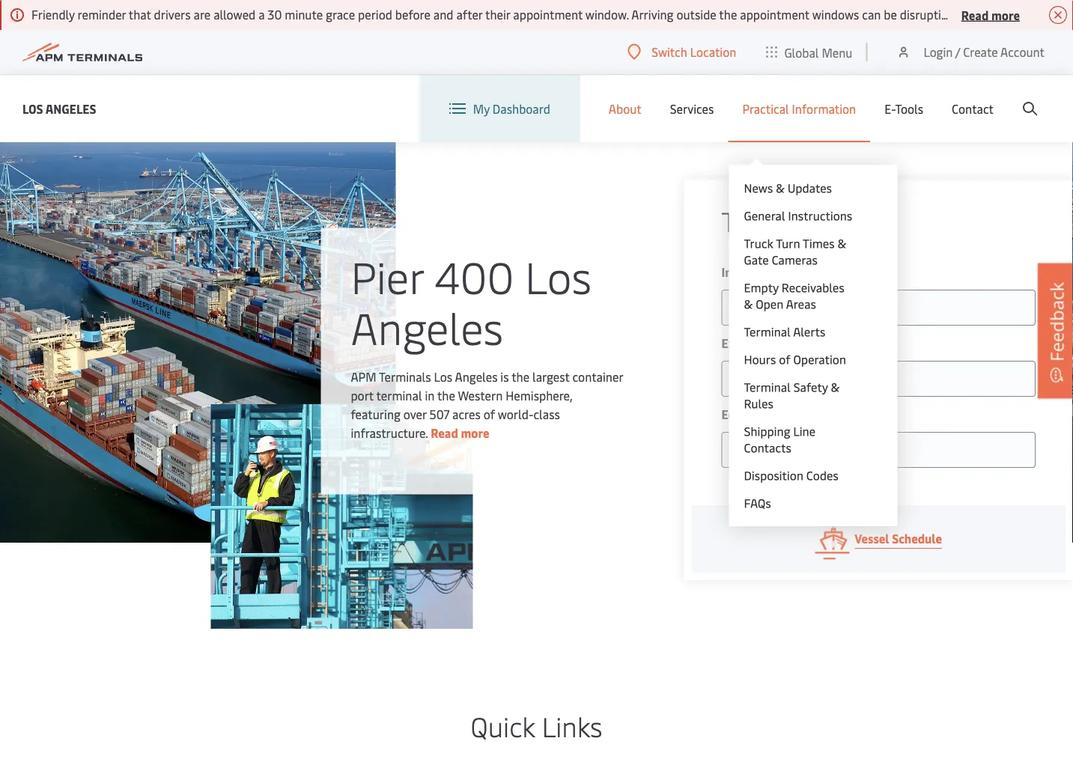 Task type: describe. For each thing, give the bounding box(es) containing it.
los for pier 400 los angeles
[[525, 247, 592, 305]]

edo
[[774, 335, 796, 351]]

read more button
[[962, 5, 1020, 24]]

read for "read more" link
[[431, 425, 458, 441]]

shipping line contacts
[[744, 423, 816, 456]]

angeles inside los angeles link
[[45, 100, 96, 117]]

general instructions
[[744, 208, 853, 224]]

faqs
[[744, 495, 771, 511]]

availability
[[763, 264, 824, 280]]

schedule
[[892, 531, 943, 547]]

open
[[756, 296, 784, 312]]

world-
[[498, 406, 534, 422]]

my dashboard button
[[449, 75, 551, 142]]

contact
[[952, 101, 994, 117]]

read more for read more button
[[962, 7, 1020, 23]]

more for read more button
[[992, 7, 1020, 23]]

menu
[[822, 44, 853, 60]]

login
[[924, 44, 953, 60]]

truck turn times & gate cameras
[[744, 235, 847, 268]]

0 vertical spatial the
[[512, 369, 530, 385]]

infrastructure.
[[351, 425, 428, 441]]

history
[[784, 406, 825, 423]]

terminal safety & rules
[[744, 379, 840, 412]]

areas
[[786, 296, 817, 312]]

vessel schedule
[[855, 531, 943, 547]]

line
[[794, 423, 816, 439]]

apm terminals los angeles is the largest container port terminal in the western hemisphere, featuring over 507 acres of world-class infrastructure.
[[351, 369, 623, 441]]

about
[[609, 101, 642, 117]]

container
[[573, 369, 623, 385]]

links
[[542, 708, 603, 745]]

equipment
[[722, 406, 782, 423]]

disposition codes link
[[744, 468, 853, 484]]

operation
[[794, 351, 847, 368]]

general
[[744, 208, 785, 224]]

switch location button
[[628, 44, 737, 60]]

acres
[[453, 406, 481, 422]]

terminal
[[377, 387, 422, 403]]

los for apm terminals los angeles is the largest container port terminal in the western hemisphere, featuring over 507 acres of world-class infrastructure.
[[434, 369, 453, 385]]

in
[[425, 387, 435, 403]]

gate
[[744, 252, 769, 268]]

practical
[[743, 101, 789, 117]]

location
[[691, 44, 737, 60]]

export
[[722, 335, 759, 351]]

track
[[722, 203, 784, 239]]

read more for "read more" link
[[431, 425, 490, 441]]

& inside "terminal safety & rules"
[[831, 379, 840, 395]]

tools
[[896, 101, 924, 117]]

pier 400 los angeles
[[351, 247, 592, 356]]

news & updates
[[744, 180, 832, 196]]

los angeles
[[22, 100, 96, 117]]

400
[[435, 247, 514, 305]]

terminal for terminal safety & rules
[[744, 379, 791, 395]]

terminal safety & rules link
[[744, 379, 853, 412]]

safety
[[794, 379, 828, 395]]

hours of operation link
[[744, 351, 853, 368]]

global menu
[[785, 44, 853, 60]]

disposition
[[744, 468, 804, 484]]

more for "read more" link
[[461, 425, 490, 441]]

hours
[[744, 351, 776, 368]]

apm
[[351, 369, 377, 385]]

enquiry
[[799, 335, 842, 351]]

over
[[404, 406, 427, 422]]

disposition codes
[[744, 468, 839, 484]]

import availability
[[722, 264, 824, 280]]

western
[[458, 387, 503, 403]]

news & updates link
[[744, 180, 853, 196]]

contacts
[[744, 440, 792, 456]]

los angeles link
[[22, 99, 96, 118]]

practical information button
[[743, 75, 857, 142]]

class
[[534, 406, 560, 422]]



Task type: vqa. For each thing, say whether or not it's contained in the screenshot.
Customers
no



Task type: locate. For each thing, give the bounding box(es) containing it.
1 horizontal spatial read
[[962, 7, 989, 23]]

angeles inside the apm terminals los angeles is the largest container port terminal in the western hemisphere, featuring over 507 acres of world-class infrastructure.
[[455, 369, 498, 385]]

1 vertical spatial terminal
[[744, 379, 791, 395]]

e-
[[885, 101, 896, 117]]

& inside the truck turn times & gate cameras
[[838, 235, 847, 251]]

0 horizontal spatial read more
[[431, 425, 490, 441]]

switch location
[[652, 44, 737, 60]]

2 horizontal spatial los
[[525, 247, 592, 305]]

general instructions link
[[744, 208, 853, 224]]

track & trace
[[722, 203, 880, 239]]

is
[[501, 369, 509, 385]]

1 vertical spatial the
[[437, 387, 455, 403]]

more inside button
[[992, 7, 1020, 23]]

trace
[[816, 203, 880, 239]]

global
[[785, 44, 819, 60]]

feedback button
[[1038, 264, 1074, 399]]

quick
[[471, 708, 535, 745]]

terminal inside "terminal safety & rules"
[[744, 379, 791, 395]]

0 vertical spatial angeles
[[45, 100, 96, 117]]

of
[[779, 351, 791, 368], [484, 406, 495, 422]]

2 terminal from the top
[[744, 379, 791, 395]]

1 vertical spatial read more
[[431, 425, 490, 441]]

0 vertical spatial read
[[962, 7, 989, 23]]

0 horizontal spatial the
[[437, 387, 455, 403]]

read more up login / create account
[[962, 7, 1020, 23]]

of right hours on the right top
[[779, 351, 791, 368]]

angeles for pier
[[351, 297, 504, 356]]

hours of operation
[[744, 351, 847, 368]]

truck turn times & gate cameras link
[[744, 235, 853, 268]]

1 vertical spatial angeles
[[351, 297, 504, 356]]

shipping
[[744, 423, 791, 439]]

read
[[962, 7, 989, 23], [431, 425, 458, 441]]

login / create account link
[[896, 30, 1045, 74]]

featuring
[[351, 406, 401, 422]]

terminals
[[379, 369, 431, 385]]

1 vertical spatial more
[[461, 425, 490, 441]]

dashboard
[[493, 101, 551, 117]]

more up "account"
[[992, 7, 1020, 23]]

los angeles pier 400 image
[[0, 142, 396, 543]]

angeles inside pier 400 los angeles
[[351, 297, 504, 356]]

los inside pier 400 los angeles
[[525, 247, 592, 305]]

switch
[[652, 44, 688, 60]]

1 vertical spatial los
[[525, 247, 592, 305]]

read up create
[[962, 7, 989, 23]]

terminal down open
[[744, 324, 791, 340]]

practical information
[[743, 101, 857, 117]]

la secondary image
[[211, 405, 473, 629]]

turn
[[776, 235, 801, 251]]

terminal up rules
[[744, 379, 791, 395]]

1 horizontal spatial more
[[992, 7, 1020, 23]]

read more down the acres
[[431, 425, 490, 441]]

create
[[964, 44, 998, 60]]

0 vertical spatial of
[[779, 351, 791, 368]]

vessel schedule link
[[692, 506, 1066, 573]]

updates
[[788, 180, 832, 196]]

0 vertical spatial los
[[22, 100, 43, 117]]

quick links
[[471, 708, 603, 745]]

feedback
[[1045, 282, 1069, 362]]

0 vertical spatial more
[[992, 7, 1020, 23]]

rules
[[744, 396, 774, 412]]

read down '507'
[[431, 425, 458, 441]]

2 vertical spatial angeles
[[455, 369, 498, 385]]

equipment history
[[722, 406, 825, 423]]

los inside the apm terminals los angeles is the largest container port terminal in the western hemisphere, featuring over 507 acres of world-class infrastructure.
[[434, 369, 453, 385]]

more
[[992, 7, 1020, 23], [461, 425, 490, 441]]

read more link
[[431, 425, 490, 441]]

e-tools button
[[885, 75, 924, 142]]

largest
[[533, 369, 570, 385]]

my dashboard
[[473, 101, 551, 117]]

&
[[776, 180, 785, 196], [791, 203, 810, 239], [838, 235, 847, 251], [744, 296, 753, 312], [762, 335, 771, 351], [831, 379, 840, 395]]

codes
[[807, 468, 839, 484]]

my
[[473, 101, 490, 117]]

about button
[[609, 75, 642, 142]]

terminal
[[744, 324, 791, 340], [744, 379, 791, 395]]

0 horizontal spatial of
[[484, 406, 495, 422]]

read for read more button
[[962, 7, 989, 23]]

terminal for terminal alerts
[[744, 324, 791, 340]]

0 horizontal spatial more
[[461, 425, 490, 441]]

times
[[803, 235, 835, 251]]

of down western
[[484, 406, 495, 422]]

close alert image
[[1050, 6, 1068, 24]]

terminal inside terminal alerts "link"
[[744, 324, 791, 340]]

0 vertical spatial terminal
[[744, 324, 791, 340]]

vessel
[[855, 531, 890, 547]]

the right is
[[512, 369, 530, 385]]

of inside the apm terminals los angeles is the largest container port terminal in the western hemisphere, featuring over 507 acres of world-class infrastructure.
[[484, 406, 495, 422]]

angeles for apm
[[455, 369, 498, 385]]

export & edo enquiry
[[722, 335, 842, 351]]

import
[[722, 264, 760, 280]]

1 horizontal spatial of
[[779, 351, 791, 368]]

empty receivables & open areas
[[744, 279, 845, 312]]

terminal alerts
[[744, 324, 826, 340]]

contact button
[[952, 75, 994, 142]]

1 horizontal spatial read more
[[962, 7, 1020, 23]]

news
[[744, 180, 773, 196]]

2 vertical spatial los
[[434, 369, 453, 385]]

port
[[351, 387, 374, 403]]

read inside button
[[962, 7, 989, 23]]

read more
[[962, 7, 1020, 23], [431, 425, 490, 441]]

account
[[1001, 44, 1045, 60]]

empty receivables & open areas link
[[744, 279, 853, 312]]

1 horizontal spatial los
[[434, 369, 453, 385]]

1 vertical spatial read
[[431, 425, 458, 441]]

faqs link
[[744, 495, 853, 512]]

1 horizontal spatial the
[[512, 369, 530, 385]]

shipping line contacts link
[[744, 423, 853, 456]]

507
[[430, 406, 450, 422]]

e-tools
[[885, 101, 924, 117]]

0 vertical spatial read more
[[962, 7, 1020, 23]]

services
[[670, 101, 714, 117]]

alerts
[[794, 324, 826, 340]]

0 horizontal spatial read
[[431, 425, 458, 441]]

the right in
[[437, 387, 455, 403]]

1 vertical spatial of
[[484, 406, 495, 422]]

services button
[[670, 75, 714, 142]]

more down the acres
[[461, 425, 490, 441]]

0 horizontal spatial los
[[22, 100, 43, 117]]

1 terminal from the top
[[744, 324, 791, 340]]

truck
[[744, 235, 774, 251]]

/
[[956, 44, 961, 60]]

login / create account
[[924, 44, 1045, 60]]

pier
[[351, 247, 424, 305]]

& inside empty receivables & open areas
[[744, 296, 753, 312]]

instructions
[[788, 208, 853, 224]]

hemisphere,
[[506, 387, 573, 403]]



